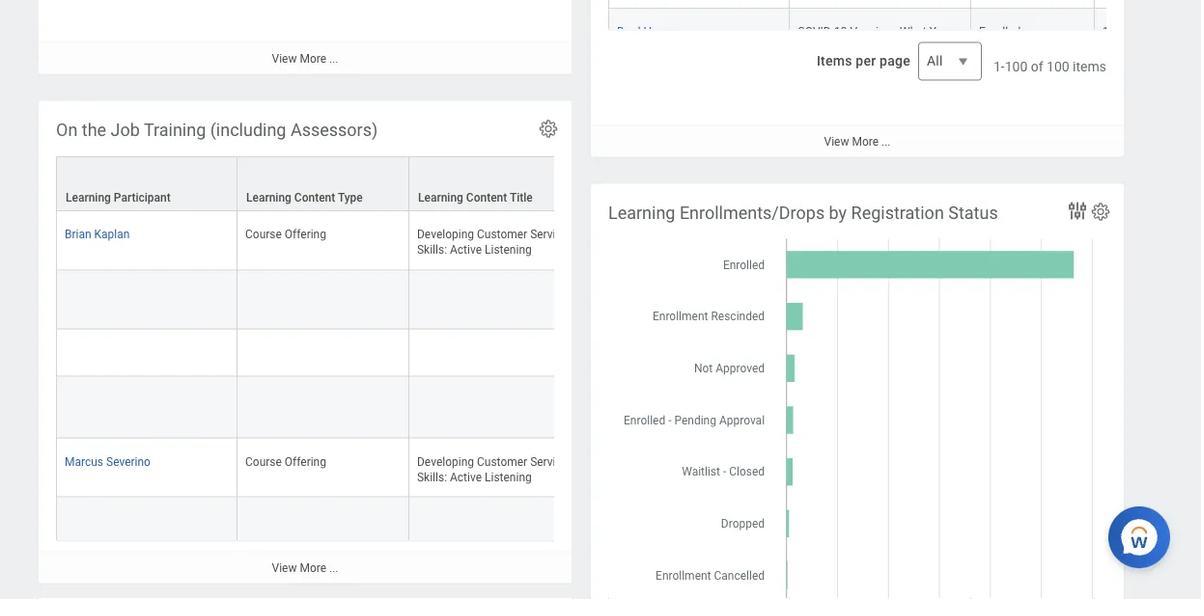 Task type: describe. For each thing, give the bounding box(es) containing it.
customer for marcus severino
[[477, 455, 527, 468]]

0 vertical spatial more
[[300, 52, 326, 65]]

on the job training (including assessors)
[[56, 120, 378, 140]]

brad
[[617, 25, 641, 39]]

participant
[[114, 191, 171, 204]]

registration
[[851, 203, 944, 223]]

configure on the job training (including assessors) image
[[538, 118, 559, 140]]

listening for brian kaplan
[[485, 243, 532, 257]]

active for marcus severino
[[450, 470, 482, 484]]

title
[[510, 191, 533, 204]]

learning content type
[[246, 191, 363, 204]]

marcus severino link
[[65, 451, 151, 468]]

view for middle view more ... link
[[824, 135, 849, 148]]

developing customer service skills: active listening for marcus severino
[[417, 455, 571, 484]]

course offering element for brian kaplan
[[245, 224, 326, 241]]

training
[[144, 120, 206, 140]]

on the job training (including assessors) element
[[39, 101, 1201, 600]]

-
[[894, 25, 897, 39]]

active for brian kaplan
[[450, 243, 482, 257]]

self-directed learning completion times element
[[591, 0, 1201, 157]]

course for severino
[[245, 455, 282, 468]]

assessors)
[[291, 120, 378, 140]]

skills: for severino
[[417, 470, 447, 484]]

brian kaplan link
[[65, 224, 130, 241]]

items per page
[[817, 53, 910, 69]]

course offering for severino
[[245, 455, 326, 468]]

0 vertical spatial view more ...
[[272, 52, 338, 65]]

configure and view chart data image
[[1066, 199, 1089, 223]]

harper
[[644, 25, 679, 39]]

skills: for kaplan
[[417, 243, 447, 257]]

page
[[880, 53, 910, 69]]

offering for marcus severino
[[285, 455, 326, 468]]

service for brian kaplan
[[530, 227, 568, 241]]

enrolled
[[979, 25, 1021, 39]]

content for type
[[294, 191, 335, 204]]

more inside on the job training (including assessors) "element"
[[300, 562, 326, 575]]

0 vertical spatial ...
[[329, 52, 338, 65]]

learning participant column header
[[56, 156, 238, 212]]

offering for brian kaplan
[[285, 227, 326, 241]]

12/01/2020
[[1103, 25, 1164, 39]]

marcus severino
[[65, 455, 151, 468]]

job
[[111, 120, 140, 140]]

2 100 from the left
[[1047, 59, 1069, 75]]

more inside self-directed learning completion times element
[[852, 135, 879, 148]]

learning content title button
[[409, 157, 590, 210]]

1-100 of 100 items status
[[994, 58, 1107, 77]]

... inside on the job training (including assessors) "element"
[[329, 562, 338, 575]]

configure learning enrollments/drops by registration status image
[[1090, 201, 1111, 223]]

1-
[[994, 59, 1005, 75]]

service for marcus severino
[[530, 455, 568, 468]]

status
[[948, 203, 998, 223]]

learning participant
[[66, 191, 171, 204]]

developing for severino
[[417, 455, 474, 468]]

kaplan
[[94, 227, 130, 241]]

learning for learning enrollments/drops by registration status
[[608, 203, 675, 223]]



Task type: vqa. For each thing, say whether or not it's contained in the screenshot.
second the Course Offering from the top of the 'On the Job Training (including Assessors)' element
yes



Task type: locate. For each thing, give the bounding box(es) containing it.
2 vertical spatial more
[[300, 562, 326, 575]]

...
[[329, 52, 338, 65], [882, 135, 891, 148], [329, 562, 338, 575]]

learning content type button
[[238, 157, 408, 210]]

1 listening from the top
[[485, 243, 532, 257]]

learning inside popup button
[[66, 191, 111, 204]]

2 vertical spatial ...
[[329, 562, 338, 575]]

marcus
[[65, 455, 103, 468]]

items
[[1073, 59, 1107, 75]]

content left title at the top left
[[466, 191, 507, 204]]

1 content from the left
[[294, 191, 335, 204]]

learning inside popup button
[[246, 191, 291, 204]]

0 vertical spatial course offering element
[[245, 224, 326, 241]]

1 vertical spatial developing customer service skills: active listening
[[417, 455, 571, 484]]

1 vertical spatial ...
[[882, 135, 891, 148]]

1 vertical spatial listening
[[485, 470, 532, 484]]

(including
[[210, 120, 286, 140]]

items per page element
[[814, 31, 982, 92]]

brad harper
[[617, 25, 679, 39]]

should
[[798, 41, 833, 55]]

more
[[300, 52, 326, 65], [852, 135, 879, 148], [300, 562, 326, 575]]

view more ... inside on the job training (including assessors) "element"
[[272, 562, 338, 575]]

developing
[[417, 227, 474, 241], [417, 455, 474, 468]]

content left type
[[294, 191, 335, 204]]

you
[[930, 25, 949, 39]]

1 course from the top
[[245, 227, 282, 241]]

row containing learning participant
[[56, 156, 1201, 212]]

1 vertical spatial course offering element
[[245, 451, 326, 468]]

course offering
[[245, 227, 326, 241], [245, 455, 326, 468]]

0 vertical spatial offering
[[285, 227, 326, 241]]

covid-19 vaccine - what you should know
[[798, 25, 952, 55]]

0 vertical spatial active
[[450, 243, 482, 257]]

enrollments/drops
[[680, 203, 825, 223]]

developing for kaplan
[[417, 227, 474, 241]]

skills:
[[417, 243, 447, 257], [417, 470, 447, 484]]

2 course offering from the top
[[245, 455, 326, 468]]

learning enrollments/drops by registration status element
[[591, 184, 1124, 600]]

2 vertical spatial view more ... link
[[39, 552, 572, 584]]

1 vertical spatial service
[[530, 455, 568, 468]]

1 vertical spatial view more ...
[[824, 135, 891, 148]]

0 vertical spatial developing customer service skills: active listening
[[417, 227, 571, 257]]

0 horizontal spatial content
[[294, 191, 335, 204]]

row containing brad harper
[[608, 9, 1201, 68]]

1 course offering from the top
[[245, 227, 326, 241]]

know
[[836, 41, 865, 55]]

1 course offering element from the top
[[245, 224, 326, 241]]

per
[[856, 53, 876, 69]]

course offering element for marcus severino
[[245, 451, 326, 468]]

100
[[1005, 59, 1028, 75], [1047, 59, 1069, 75]]

1 developing customer service skills: active listening from the top
[[417, 227, 571, 257]]

2 content from the left
[[466, 191, 507, 204]]

active
[[450, 243, 482, 257], [450, 470, 482, 484]]

what
[[900, 25, 927, 39]]

0 vertical spatial course offering
[[245, 227, 326, 241]]

covid-
[[798, 25, 834, 39]]

0 horizontal spatial 100
[[1005, 59, 1028, 75]]

1 vertical spatial view
[[824, 135, 849, 148]]

developing customer service skills: active listening
[[417, 227, 571, 257], [417, 455, 571, 484]]

developing customer service skills: active listening for brian kaplan
[[417, 227, 571, 257]]

19 vaccine
[[834, 25, 891, 39]]

12/01/2020 12:00:00 am
[[1103, 25, 1168, 55]]

0 vertical spatial service
[[530, 227, 568, 241]]

0 vertical spatial customer
[[477, 227, 527, 241]]

by
[[829, 203, 847, 223]]

of
[[1031, 59, 1043, 75]]

1 customer from the top
[[477, 227, 527, 241]]

1 service from the top
[[530, 227, 568, 241]]

offering
[[285, 227, 326, 241], [285, 455, 326, 468]]

1 vertical spatial course offering
[[245, 455, 326, 468]]

view more ...
[[272, 52, 338, 65], [824, 135, 891, 148], [272, 562, 338, 575]]

listening for marcus severino
[[485, 470, 532, 484]]

1 vertical spatial course
[[245, 455, 282, 468]]

learning
[[66, 191, 111, 204], [246, 191, 291, 204], [418, 191, 463, 204], [608, 203, 675, 223]]

brian
[[65, 227, 91, 241]]

0 vertical spatial listening
[[485, 243, 532, 257]]

view more ... inside self-directed learning completion times element
[[824, 135, 891, 148]]

items
[[817, 53, 852, 69]]

view inside on the job training (including assessors) "element"
[[272, 562, 297, 575]]

2 listening from the top
[[485, 470, 532, 484]]

1 vertical spatial customer
[[477, 455, 527, 468]]

content for title
[[466, 191, 507, 204]]

1 vertical spatial view more ... link
[[591, 125, 1124, 157]]

1 developing from the top
[[417, 227, 474, 241]]

1 vertical spatial more
[[852, 135, 879, 148]]

learning for learning content title
[[418, 191, 463, 204]]

0 vertical spatial skills:
[[417, 243, 447, 257]]

brian kaplan
[[65, 227, 130, 241]]

2 vertical spatial view more ...
[[272, 562, 338, 575]]

listening
[[485, 243, 532, 257], [485, 470, 532, 484]]

learning inside popup button
[[418, 191, 463, 204]]

course offering element
[[245, 224, 326, 241], [245, 451, 326, 468]]

1 skills: from the top
[[417, 243, 447, 257]]

course offering for kaplan
[[245, 227, 326, 241]]

row containing marcus severino
[[56, 438, 1201, 497]]

2 offering from the top
[[285, 455, 326, 468]]

row containing brian kaplan
[[56, 211, 1201, 270]]

type
[[338, 191, 363, 204]]

1 vertical spatial offering
[[285, 455, 326, 468]]

view inside self-directed learning completion times element
[[824, 135, 849, 148]]

1 active from the top
[[450, 243, 482, 257]]

enrolled element
[[979, 22, 1021, 39]]

learning for learning content type
[[246, 191, 291, 204]]

0 vertical spatial view more ... link
[[39, 42, 572, 74]]

view more ... link
[[39, 42, 572, 74], [591, 125, 1124, 157], [39, 552, 572, 584]]

view for the bottommost view more ... link
[[272, 562, 297, 575]]

row
[[608, 0, 1201, 9], [608, 9, 1201, 68], [56, 156, 1201, 212], [56, 211, 1201, 270], [56, 270, 1201, 329], [56, 329, 1201, 377], [56, 377, 1201, 438], [56, 438, 1201, 497], [56, 497, 1201, 545]]

1 100 from the left
[[1005, 59, 1028, 75]]

content
[[294, 191, 335, 204], [466, 191, 507, 204]]

content inside popup button
[[466, 191, 507, 204]]

1 vertical spatial active
[[450, 470, 482, 484]]

cell
[[608, 0, 790, 9], [790, 0, 971, 9], [971, 0, 1095, 9], [1095, 0, 1190, 9], [56, 270, 238, 329], [238, 270, 409, 329], [409, 270, 591, 329], [56, 329, 238, 377], [238, 329, 409, 377], [409, 329, 591, 377], [56, 377, 238, 438], [238, 377, 409, 438], [409, 377, 591, 438], [56, 497, 238, 545], [238, 497, 409, 545], [409, 497, 591, 545]]

1 horizontal spatial 100
[[1047, 59, 1069, 75]]

view for topmost view more ... link
[[272, 52, 297, 65]]

severino
[[106, 455, 151, 468]]

customer for brian kaplan
[[477, 227, 527, 241]]

learning for learning participant
[[66, 191, 111, 204]]

learning content title
[[418, 191, 533, 204]]

2 course offering element from the top
[[245, 451, 326, 468]]

view
[[272, 52, 297, 65], [824, 135, 849, 148], [272, 562, 297, 575]]

0 vertical spatial course
[[245, 227, 282, 241]]

brad harper link
[[617, 22, 679, 39]]

the
[[82, 120, 106, 140]]

2 service from the top
[[530, 455, 568, 468]]

1 offering from the top
[[285, 227, 326, 241]]

2 vertical spatial view
[[272, 562, 297, 575]]

100 left of
[[1005, 59, 1028, 75]]

customer
[[477, 227, 527, 241], [477, 455, 527, 468]]

0 vertical spatial developing
[[417, 227, 474, 241]]

1 horizontal spatial content
[[466, 191, 507, 204]]

... inside self-directed learning completion times element
[[882, 135, 891, 148]]

1 vertical spatial developing
[[417, 455, 474, 468]]

1 vertical spatial skills:
[[417, 470, 447, 484]]

100 right of
[[1047, 59, 1069, 75]]

2 developing from the top
[[417, 455, 474, 468]]

am
[[1150, 41, 1168, 55]]

learning participant button
[[57, 157, 237, 210]]

learning enrollments/drops by registration status
[[608, 203, 998, 223]]

2 course from the top
[[245, 455, 282, 468]]

on
[[56, 120, 78, 140]]

service
[[530, 227, 568, 241], [530, 455, 568, 468]]

2 skills: from the top
[[417, 470, 447, 484]]

0 vertical spatial view
[[272, 52, 297, 65]]

content inside popup button
[[294, 191, 335, 204]]

learning content type column header
[[238, 156, 409, 212]]

course
[[245, 227, 282, 241], [245, 455, 282, 468]]

1-100 of 100 items
[[994, 59, 1107, 75]]

2 developing customer service skills: active listening from the top
[[417, 455, 571, 484]]

12:00:00
[[1103, 41, 1147, 55]]

course for kaplan
[[245, 227, 282, 241]]

2 active from the top
[[450, 470, 482, 484]]

2 customer from the top
[[477, 455, 527, 468]]



